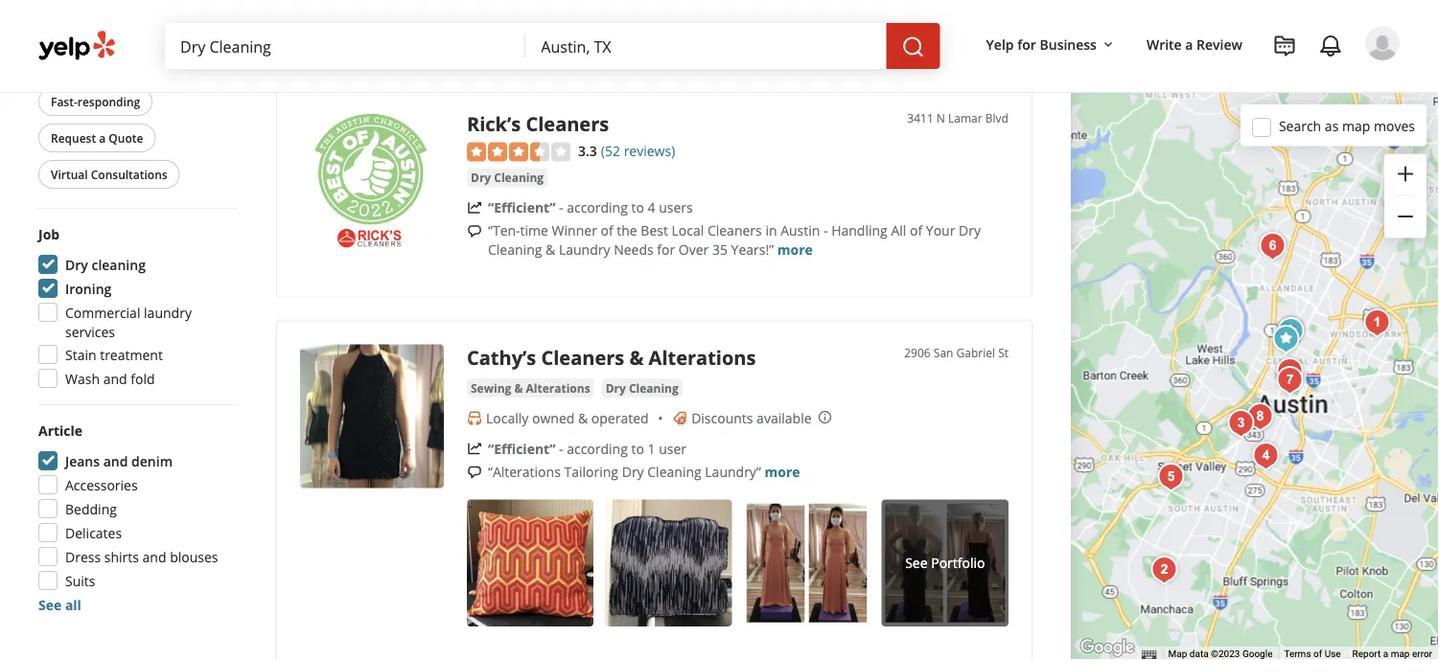 Task type: describe. For each thing, give the bounding box(es) containing it.
open
[[51, 57, 81, 73]]

2906
[[905, 345, 931, 361]]

see all button
[[38, 596, 81, 614]]

for inside the "ten-time winner of the best local cleaners in austin - handling all of your dry cleaning & laundry needs for over 35 years!"
[[657, 241, 675, 259]]

see all
[[38, 596, 81, 614]]

"ten-time winner of the best local cleaners in austin - handling all of your dry cleaning & laundry needs for over 35 years!"
[[488, 222, 981, 259]]

virtual consultations button
[[38, 160, 180, 189]]

cleaning up "16 discount available v2" icon
[[629, 380, 679, 396]]

featured
[[38, 21, 99, 39]]

a for request
[[99, 130, 106, 146]]

dry right the tailoring
[[622, 463, 644, 481]]

cleaning down 3.3 star rating image
[[494, 170, 544, 186]]

handling
[[832, 222, 888, 240]]

the folde image
[[1146, 552, 1184, 590]]

cleaning inside the "ten-time winner of the best local cleaners in austin - handling all of your dry cleaning & laundry needs for over 35 years!"
[[488, 241, 542, 259]]

report a map error
[[1353, 649, 1433, 660]]

see for see all
[[38, 596, 62, 614]]

Find text field
[[180, 35, 511, 57]]

terms of use link
[[1285, 649, 1341, 660]]

services
[[65, 323, 115, 341]]

"ten-
[[488, 222, 520, 240]]

time
[[520, 222, 549, 240]]

request a quote
[[51, 130, 143, 146]]

3.3 link
[[578, 140, 597, 161]]

request a quote button
[[38, 124, 156, 153]]

blvd
[[986, 110, 1009, 126]]

dry cleaning for the bottom 'dry cleaning' button
[[606, 380, 679, 396]]

35
[[713, 241, 728, 259]]

"efficient" - according to 4 users
[[488, 199, 693, 217]]

all
[[891, 222, 907, 240]]

laundry
[[144, 304, 192, 322]]

keyboard shortcuts image
[[1142, 651, 1157, 660]]

jeans and denim
[[65, 452, 173, 470]]

16 chevron down v2 image
[[1101, 37, 1116, 52]]

sewing
[[471, 380, 512, 396]]

notifications image
[[1320, 35, 1343, 58]]

Near text field
[[541, 35, 871, 57]]

ironing
[[65, 280, 112, 298]]

rick's cleaners
[[467, 110, 609, 137]]

consultations
[[91, 166, 167, 182]]

st
[[999, 345, 1009, 361]]

google
[[1243, 649, 1273, 660]]

1 vertical spatial rick's cleaners image
[[1222, 405, 1261, 443]]

cathy's
[[467, 345, 536, 371]]

16 locally owned v2 image
[[467, 411, 482, 426]]

business
[[1040, 35, 1097, 53]]

fast-responding button
[[38, 87, 153, 116]]

"efficient" - according to 1 user
[[488, 440, 687, 458]]

ian's dry cleaning & laundry delivery image
[[1359, 304, 1397, 342]]

map region
[[1059, 0, 1439, 661]]

treatment
[[100, 346, 163, 364]]

user actions element
[[971, 24, 1427, 142]]

- for - according to 1 user
[[559, 440, 564, 458]]

wash
[[65, 370, 100, 388]]

3.3
[[578, 142, 597, 160]]

zips cleaners image
[[1152, 458, 1191, 497]]

sewing & alterations link
[[467, 379, 594, 398]]

and for jeans
[[103, 452, 128, 470]]

1 vertical spatial dry cleaning link
[[602, 379, 683, 398]]

years!"
[[731, 241, 774, 259]]

1 horizontal spatial rick's cleaners image
[[1272, 313, 1311, 351]]

3411
[[908, 110, 934, 126]]

according for - according to 1 user
[[567, 440, 628, 458]]

over
[[679, 241, 709, 259]]

responding
[[77, 94, 140, 109]]

yelp for business button
[[979, 27, 1124, 61]]

user
[[659, 440, 687, 458]]

portfolio
[[932, 555, 986, 573]]

1
[[648, 440, 656, 458]]

your
[[926, 222, 956, 240]]

to for 4
[[632, 199, 644, 217]]

cathy's cleaners & alterations image
[[1267, 320, 1306, 359]]

available
[[757, 409, 812, 427]]

1 vertical spatial dry cleaning button
[[602, 379, 683, 398]]

©2023
[[1211, 649, 1241, 660]]

2 horizontal spatial of
[[1314, 649, 1323, 660]]

winner
[[552, 222, 597, 240]]

reviews)
[[624, 142, 676, 160]]

in
[[766, 222, 777, 240]]

search image
[[902, 36, 925, 59]]

gabriel
[[957, 345, 996, 361]]

denim
[[131, 452, 173, 470]]

now
[[84, 57, 109, 73]]

virtual
[[51, 166, 88, 182]]

16 speech v2 image
[[467, 224, 482, 239]]

"alterations tailoring dry cleaning laundry" more
[[488, 463, 800, 481]]

tailoring
[[564, 463, 619, 481]]

& right owned
[[578, 409, 588, 427]]

fast-responding
[[51, 94, 140, 109]]

blouses
[[170, 548, 218, 566]]

dry down 3.3 star rating image
[[471, 170, 491, 186]]

bedding
[[65, 500, 117, 518]]

wash and fold
[[65, 370, 155, 388]]

none field find
[[180, 35, 511, 57]]

4
[[648, 199, 656, 217]]

all
[[65, 596, 81, 614]]

rick's cleaners image
[[1272, 313, 1311, 351]]

3411 n lamar blvd
[[908, 110, 1009, 126]]

n
[[937, 110, 946, 126]]

search as map moves
[[1279, 117, 1416, 135]]

open now
[[51, 57, 109, 73]]

lamar
[[949, 110, 983, 126]]

zoom in image
[[1395, 163, 1418, 186]]

as
[[1325, 117, 1339, 135]]

& inside 'button'
[[515, 380, 523, 396]]

cathy's cleaners & alterations image
[[300, 345, 444, 489]]

map data ©2023 google
[[1169, 649, 1273, 660]]

a for report
[[1384, 649, 1389, 660]]

0 horizontal spatial of
[[601, 222, 614, 240]]

to for 1
[[632, 440, 644, 458]]

austin
[[781, 222, 820, 240]]

2906 san gabriel st
[[905, 345, 1009, 361]]

& up operated in the left bottom of the page
[[630, 345, 644, 371]]

accessories
[[65, 476, 138, 494]]



Task type: vqa. For each thing, say whether or not it's contained in the screenshot.
Continue
no



Task type: locate. For each thing, give the bounding box(es) containing it.
& right sewing
[[515, 380, 523, 396]]

1 according from the top
[[567, 199, 628, 217]]

0 vertical spatial -
[[559, 199, 564, 217]]

0 vertical spatial a
[[1186, 35, 1194, 53]]

1 vertical spatial see
[[38, 596, 62, 614]]

dress
[[65, 548, 101, 566]]

users
[[659, 199, 693, 217]]

16 trending v2 image
[[467, 200, 482, 216], [467, 442, 482, 457]]

commercial laundry services
[[65, 304, 192, 341]]

more right laundry"
[[765, 463, 800, 481]]

delicates
[[65, 524, 122, 542]]

& down time
[[546, 241, 556, 259]]

rick's
[[467, 110, 521, 137]]

"efficient"
[[488, 199, 556, 217], [488, 440, 556, 458]]

more
[[778, 241, 813, 259], [765, 463, 800, 481]]

2 vertical spatial cleaners
[[541, 345, 625, 371]]

1 to from the top
[[632, 199, 644, 217]]

more link for rick's cleaners
[[778, 241, 813, 259]]

write a review
[[1147, 35, 1243, 53]]

0 horizontal spatial dry cleaning button
[[467, 169, 548, 188]]

dry cleaning button down 3.3 star rating image
[[467, 169, 548, 188]]

commercial
[[65, 304, 140, 322]]

16 trending v2 image up 16 speech v2 icon
[[467, 200, 482, 216]]

map left the "error"
[[1391, 649, 1410, 660]]

group
[[1385, 154, 1427, 238], [33, 224, 238, 394], [33, 421, 238, 615]]

2 according from the top
[[567, 440, 628, 458]]

zips cleaners image
[[1242, 398, 1280, 436]]

0 horizontal spatial none field
[[180, 35, 511, 57]]

1 vertical spatial 16 trending v2 image
[[467, 442, 482, 457]]

0 horizontal spatial map
[[1343, 117, 1371, 135]]

yelp
[[987, 35, 1014, 53]]

None search field
[[165, 23, 944, 69]]

a inside "request a quote" button
[[99, 130, 106, 146]]

discounts
[[692, 409, 753, 427]]

1 vertical spatial "efficient"
[[488, 440, 556, 458]]

0 vertical spatial 16 trending v2 image
[[467, 200, 482, 216]]

0 horizontal spatial for
[[657, 241, 675, 259]]

map for error
[[1391, 649, 1410, 660]]

laundry"
[[705, 463, 761, 481]]

-
[[559, 199, 564, 217], [824, 222, 828, 240], [559, 440, 564, 458]]

quote
[[109, 130, 143, 146]]

1 vertical spatial more
[[765, 463, 800, 481]]

see inside group
[[38, 596, 62, 614]]

& inside the "ten-time winner of the best local cleaners in austin - handling all of your dry cleaning & laundry needs for over 35 years!"
[[546, 241, 556, 259]]

2 horizontal spatial a
[[1384, 649, 1389, 660]]

cleaning down user
[[648, 463, 702, 481]]

1 vertical spatial more link
[[765, 463, 800, 481]]

1 vertical spatial and
[[103, 452, 128, 470]]

0 vertical spatial more link
[[778, 241, 813, 259]]

and for wash
[[103, 370, 127, 388]]

- inside the "ten-time winner of the best local cleaners in austin - handling all of your dry cleaning & laundry needs for over 35 years!"
[[824, 222, 828, 240]]

0 vertical spatial rick's cleaners image
[[1272, 313, 1311, 351]]

0 horizontal spatial see
[[38, 596, 62, 614]]

0 vertical spatial for
[[1018, 35, 1037, 53]]

- for - according to 4 users
[[559, 199, 564, 217]]

terms
[[1285, 649, 1312, 660]]

0 horizontal spatial rick's cleaners image
[[1222, 405, 1261, 443]]

(52
[[601, 142, 621, 160]]

cathy's cleaners & alterations link
[[467, 345, 756, 371]]

error
[[1413, 649, 1433, 660]]

1 vertical spatial alterations
[[526, 380, 590, 396]]

1 horizontal spatial dry cleaning button
[[602, 379, 683, 398]]

0 vertical spatial dry cleaning link
[[467, 169, 548, 188]]

to left '1'
[[632, 440, 644, 458]]

use
[[1325, 649, 1341, 660]]

"alterations
[[488, 463, 561, 481]]

- up winner
[[559, 199, 564, 217]]

- right austin on the top right of page
[[824, 222, 828, 240]]

0 horizontal spatial dry cleaning
[[471, 170, 544, 186]]

2 16 trending v2 image from the top
[[467, 442, 482, 457]]

(52 reviews) link
[[601, 140, 676, 161]]

request
[[51, 130, 96, 146]]

for down best at left
[[657, 241, 675, 259]]

san
[[934, 345, 954, 361]]

for
[[1018, 35, 1037, 53], [657, 241, 675, 259]]

and down stain treatment
[[103, 370, 127, 388]]

see for see portfolio
[[906, 555, 928, 573]]

dry up operated in the left bottom of the page
[[606, 380, 626, 396]]

1 vertical spatial -
[[824, 222, 828, 240]]

of
[[601, 222, 614, 240], [910, 222, 923, 240], [1314, 649, 1323, 660]]

virtual consultations
[[51, 166, 167, 182]]

dry
[[471, 170, 491, 186], [959, 222, 981, 240], [65, 256, 88, 274], [606, 380, 626, 396], [622, 463, 644, 481]]

2 to from the top
[[632, 440, 644, 458]]

2 none field from the left
[[541, 35, 871, 57]]

martinizing dry cleaning image
[[1271, 353, 1310, 391]]

- down locally owned & operated
[[559, 440, 564, 458]]

16 trending v2 image up 16 speech v2 image
[[467, 442, 482, 457]]

dry cleaning link down 3.3 star rating image
[[467, 169, 548, 188]]

dry up the ironing
[[65, 256, 88, 274]]

cleaning down ""ten-"
[[488, 241, 542, 259]]

cleaners inside the "ten-time winner of the best local cleaners in austin - handling all of your dry cleaning & laundry needs for over 35 years!"
[[708, 222, 762, 240]]

a inside write a review link
[[1186, 35, 1194, 53]]

laundry
[[559, 241, 610, 259]]

0 vertical spatial dry cleaning button
[[467, 169, 548, 188]]

map for moves
[[1343, 117, 1371, 135]]

garnett lewis cleaners image
[[1254, 227, 1292, 266]]

discounts available
[[692, 409, 812, 427]]

and up the accessories
[[103, 452, 128, 470]]

more down austin on the top right of page
[[778, 241, 813, 259]]

search
[[1279, 117, 1322, 135]]

map
[[1169, 649, 1188, 660]]

dry cleaning for the topmost 'dry cleaning' button
[[471, 170, 544, 186]]

(52 reviews)
[[601, 142, 676, 160]]

fold
[[131, 370, 155, 388]]

1 vertical spatial cleaners
[[708, 222, 762, 240]]

2 vertical spatial and
[[142, 548, 166, 566]]

needs
[[614, 241, 654, 259]]

article
[[38, 422, 83, 440]]

operated
[[592, 409, 649, 427]]

to
[[632, 199, 644, 217], [632, 440, 644, 458]]

dry cleaning up operated in the left bottom of the page
[[606, 380, 679, 396]]

1 vertical spatial a
[[99, 130, 106, 146]]

"efficient" up time
[[488, 199, 556, 217]]

soco cleaners & alterations image
[[1247, 437, 1286, 476]]

1 "efficient" from the top
[[488, 199, 556, 217]]

2 "efficient" from the top
[[488, 440, 556, 458]]

1 vertical spatial map
[[1391, 649, 1410, 660]]

locally
[[486, 409, 529, 427]]

for inside yelp for business button
[[1018, 35, 1037, 53]]

more link down austin on the top right of page
[[778, 241, 813, 259]]

0 vertical spatial according
[[567, 199, 628, 217]]

0 vertical spatial to
[[632, 199, 644, 217]]

1 horizontal spatial none field
[[541, 35, 871, 57]]

map right as
[[1343, 117, 1371, 135]]

according up the tailoring
[[567, 440, 628, 458]]

map
[[1343, 117, 1371, 135], [1391, 649, 1410, 660]]

1 vertical spatial according
[[567, 440, 628, 458]]

"efficient" up "alterations
[[488, 440, 556, 458]]

shirts
[[104, 548, 139, 566]]

0 horizontal spatial a
[[99, 130, 106, 146]]

1 vertical spatial dry cleaning
[[606, 380, 679, 396]]

rick's cleaners image
[[300, 110, 444, 254]]

stain
[[65, 346, 96, 364]]

of right all
[[910, 222, 923, 240]]

stain treatment
[[65, 346, 163, 364]]

press cleaners image
[[1271, 362, 1310, 400]]

sewing & alterations button
[[467, 379, 594, 398]]

1 horizontal spatial alterations
[[649, 345, 756, 371]]

owned
[[532, 409, 575, 427]]

alterations up discounts
[[649, 345, 756, 371]]

write
[[1147, 35, 1182, 53]]

rick's cleaners link
[[467, 110, 609, 137]]

best
[[641, 222, 668, 240]]

more link right laundry"
[[765, 463, 800, 481]]

projects image
[[1274, 35, 1297, 58]]

0 vertical spatial alterations
[[649, 345, 756, 371]]

0 vertical spatial cleaners
[[526, 110, 609, 137]]

1 vertical spatial to
[[632, 440, 644, 458]]

dry inside the "ten-time winner of the best local cleaners in austin - handling all of your dry cleaning & laundry needs for over 35 years!"
[[959, 222, 981, 240]]

16 trending v2 image for "efficient" - according to 1 user
[[467, 442, 482, 457]]

cleaning
[[92, 256, 146, 274]]

1 16 trending v2 image from the top
[[467, 200, 482, 216]]

0 vertical spatial see
[[906, 555, 928, 573]]

16 speech v2 image
[[467, 465, 482, 481]]

alterations up owned
[[526, 380, 590, 396]]

cleaners up 3.3 link
[[526, 110, 609, 137]]

sewing & alterations
[[471, 380, 590, 396]]

cleaning
[[494, 170, 544, 186], [488, 241, 542, 259], [629, 380, 679, 396], [648, 463, 702, 481]]

16 discount available v2 image
[[672, 411, 688, 426]]

ruby a. image
[[1366, 26, 1400, 60]]

according up winner
[[567, 199, 628, 217]]

alterations inside 'button'
[[526, 380, 590, 396]]

of left use
[[1314, 649, 1323, 660]]

to left 4
[[632, 199, 644, 217]]

cleaners for rick's cleaners
[[526, 110, 609, 137]]

report
[[1353, 649, 1381, 660]]

0 vertical spatial and
[[103, 370, 127, 388]]

1 horizontal spatial a
[[1186, 35, 1194, 53]]

1 horizontal spatial dry cleaning link
[[602, 379, 683, 398]]

none field near
[[541, 35, 871, 57]]

a for write
[[1186, 35, 1194, 53]]

1 horizontal spatial dry cleaning
[[606, 380, 679, 396]]

rick's cleaners image
[[1272, 313, 1311, 351], [1222, 405, 1261, 443]]

cleaners up sewing & alterations
[[541, 345, 625, 371]]

dress shirts and blouses
[[65, 548, 218, 566]]

jeans
[[65, 452, 100, 470]]

moves
[[1374, 117, 1416, 135]]

0 vertical spatial more
[[778, 241, 813, 259]]

0 vertical spatial dry cleaning
[[471, 170, 544, 186]]

1 horizontal spatial see
[[906, 555, 928, 573]]

dry right your
[[959, 222, 981, 240]]

job
[[38, 225, 60, 243]]

info icon image
[[818, 410, 833, 425], [818, 410, 833, 425]]

dry cleaning
[[65, 256, 146, 274]]

and right shirts at the bottom left
[[142, 548, 166, 566]]

featured group
[[35, 20, 238, 193]]

2 vertical spatial -
[[559, 440, 564, 458]]

16 trending v2 image for "efficient" - according to 4 users
[[467, 200, 482, 216]]

a right report
[[1384, 649, 1389, 660]]

0 vertical spatial "efficient"
[[488, 199, 556, 217]]

locally owned & operated
[[486, 409, 649, 427]]

group containing job
[[33, 224, 238, 394]]

dry cleaning button
[[467, 169, 548, 188], [602, 379, 683, 398]]

None field
[[180, 35, 511, 57], [541, 35, 871, 57]]

1 none field from the left
[[180, 35, 511, 57]]

a right the write
[[1186, 35, 1194, 53]]

for right yelp
[[1018, 35, 1037, 53]]

data
[[1190, 649, 1209, 660]]

group containing article
[[33, 421, 238, 615]]

see left portfolio
[[906, 555, 928, 573]]

terms of use
[[1285, 649, 1341, 660]]

3.3 star rating image
[[467, 143, 571, 162]]

1 horizontal spatial map
[[1391, 649, 1410, 660]]

1 vertical spatial for
[[657, 241, 675, 259]]

review
[[1197, 35, 1243, 53]]

suits
[[65, 572, 95, 590]]

yelp for business
[[987, 35, 1097, 53]]

0 vertical spatial map
[[1343, 117, 1371, 135]]

0 horizontal spatial alterations
[[526, 380, 590, 396]]

cathy's cleaners & alterations
[[467, 345, 756, 371]]

fast-
[[51, 94, 77, 109]]

1 horizontal spatial of
[[910, 222, 923, 240]]

"efficient" for "efficient" - according to 1 user
[[488, 440, 556, 458]]

more link for cathy's cleaners & alterations
[[765, 463, 800, 481]]

cleaners for cathy's cleaners & alterations
[[541, 345, 625, 371]]

of left the
[[601, 222, 614, 240]]

dry cleaning down 3.3 star rating image
[[471, 170, 544, 186]]

dry cleaning link up operated in the left bottom of the page
[[602, 379, 683, 398]]

zoom out image
[[1395, 205, 1418, 228]]

cleaners up 35
[[708, 222, 762, 240]]

a left quote
[[99, 130, 106, 146]]

according
[[567, 199, 628, 217], [567, 440, 628, 458]]

1 horizontal spatial for
[[1018, 35, 1037, 53]]

see
[[906, 555, 928, 573], [38, 596, 62, 614]]

according for - according to 4 users
[[567, 199, 628, 217]]

"efficient" for "efficient" - according to 4 users
[[488, 199, 556, 217]]

see left all on the left bottom
[[38, 596, 62, 614]]

google image
[[1076, 636, 1139, 661]]

2 vertical spatial a
[[1384, 649, 1389, 660]]

0 horizontal spatial dry cleaning link
[[467, 169, 548, 188]]

dry cleaning button up operated in the left bottom of the page
[[602, 379, 683, 398]]



